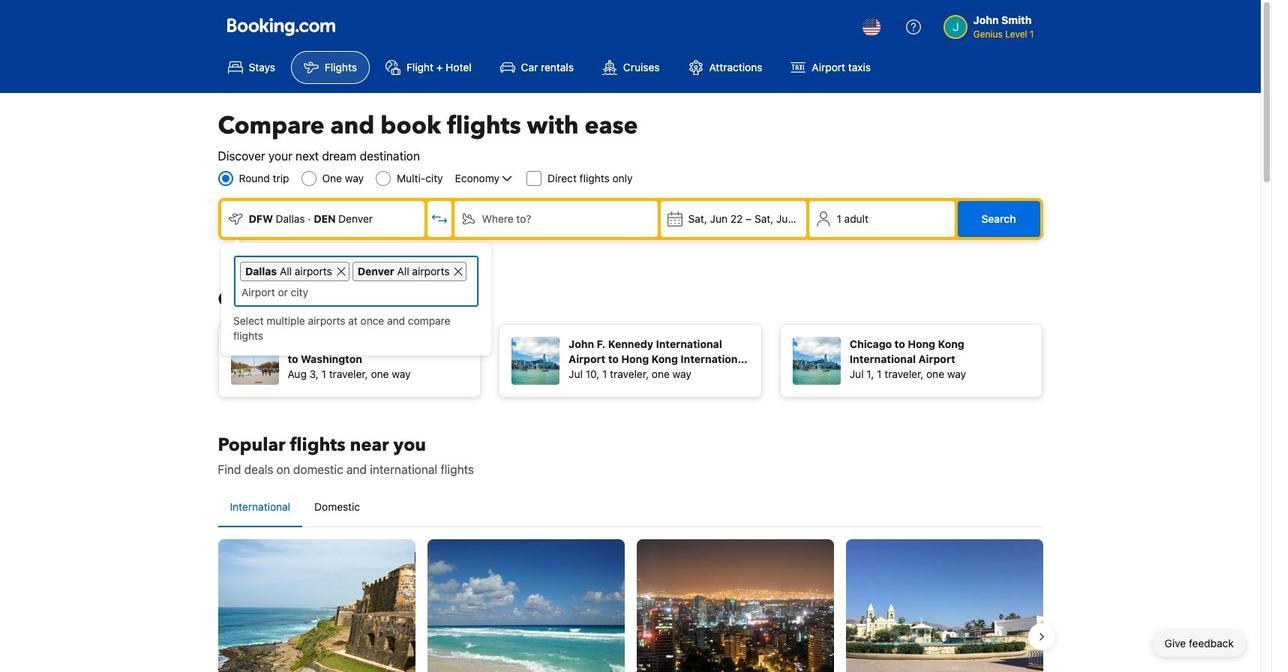Task type: vqa. For each thing, say whether or not it's contained in the screenshot.
sofa
no



Task type: describe. For each thing, give the bounding box(es) containing it.
dallas to mexico city image
[[637, 539, 834, 672]]

Airport or city text field
[[240, 284, 473, 301]]

dallas to san juan image
[[218, 539, 415, 672]]

your account menu john smith genius level 1 element
[[944, 13, 1034, 41]]



Task type: locate. For each thing, give the bounding box(es) containing it.
dallas to san josé del cabo image
[[846, 539, 1043, 672]]

flights homepage image
[[227, 18, 335, 36]]

tab list
[[218, 488, 1043, 528]]

region
[[206, 533, 1055, 672]]

dallas to cancún image
[[427, 539, 625, 672]]



